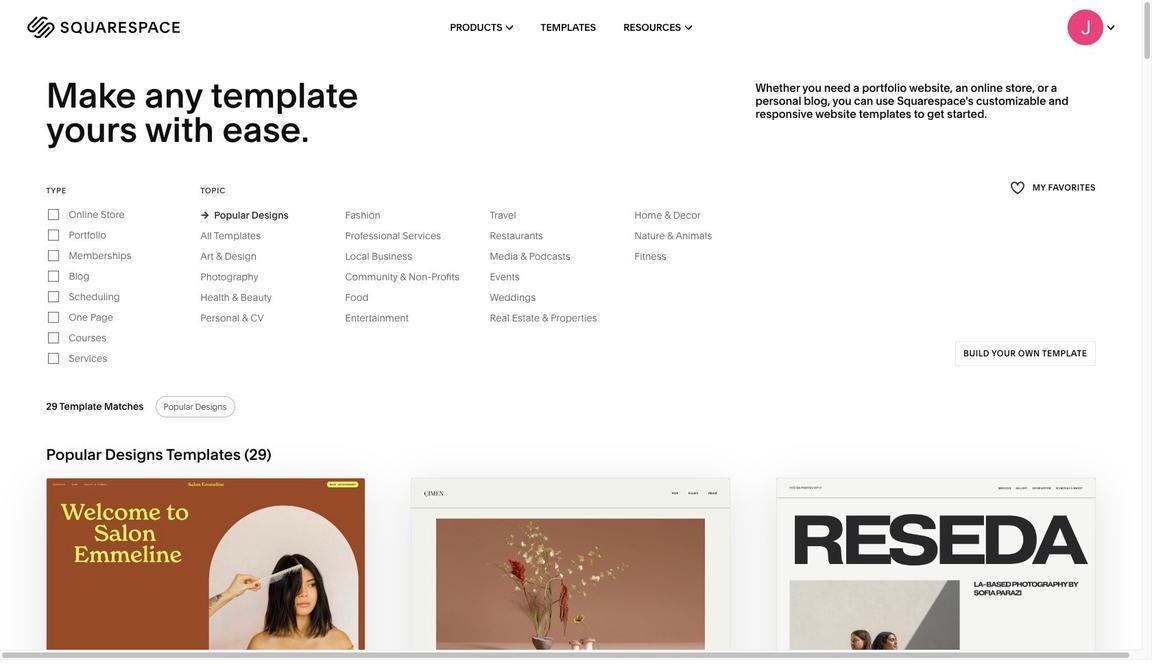 Task type: vqa. For each thing, say whether or not it's contained in the screenshot.
can
no



Task type: describe. For each thing, give the bounding box(es) containing it.
reseda image
[[777, 479, 1096, 661]]

emmeline image
[[47, 479, 365, 661]]

çimen image
[[412, 479, 731, 661]]



